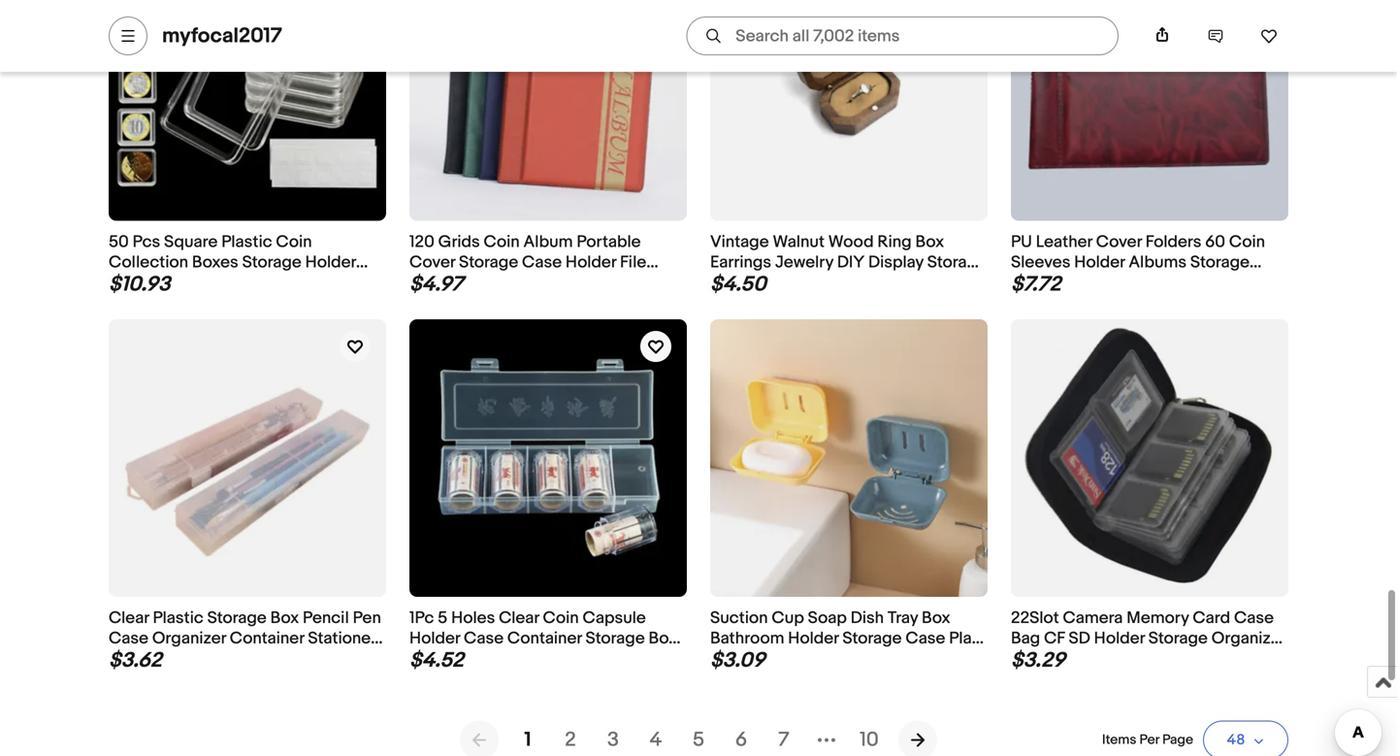 Task type: vqa. For each thing, say whether or not it's contained in the screenshot.
"50 PCS SQUARE PLASTIC COIN COLLECTION BOXES STORAGE HOLDER CONTAINER CAPSULE BOX" button
yes



Task type: locate. For each thing, give the bounding box(es) containing it.
sleeves
[[1011, 252, 1071, 273]]

1 horizontal spatial organizer
[[1212, 628, 1286, 649]]

3
[[608, 728, 619, 752]]

box right tray
[[922, 608, 951, 629]]

1
[[524, 728, 531, 752]]

50
[[109, 232, 129, 252]]

container for $4.52
[[507, 628, 582, 649]]

organizer
[[152, 628, 226, 649], [1212, 628, 1286, 649]]

organizer inside clear plastic storage box pencil pen case organizer container stationery holder
[[152, 628, 226, 649]]

pu leather cover folders 60 coin sleeves holder albums storage supplies rose red button
[[1011, 232, 1289, 293]]

0 horizontal spatial plastic
[[153, 608, 204, 629]]

clear inside 1pc 5 holes clear coin capsule holder case container storage box case collection
[[499, 608, 539, 629]]

0 horizontal spatial clear
[[109, 608, 149, 629]]

1 horizontal spatial clear
[[499, 608, 539, 629]]

supplies down leather
[[1011, 272, 1077, 293]]

storage inside 1pc 5 holes clear coin capsule holder case container storage box case collection
[[586, 628, 645, 649]]

coin right grids
[[484, 232, 520, 252]]

pcs
[[133, 232, 160, 252]]

clear up $3.62
[[109, 608, 149, 629]]

60
[[1206, 232, 1226, 252]]

supplies inside suction cup soap dish tray box bathroom holder storage case plate home supplies
[[760, 649, 826, 669]]

collection left boxes
[[109, 252, 188, 273]]

clear
[[109, 608, 149, 629], [499, 608, 539, 629]]

clear right holes
[[499, 608, 539, 629]]

1 horizontal spatial 5
[[693, 728, 705, 752]]

bag
[[1011, 628, 1041, 649]]

$4.97
[[410, 272, 463, 297]]

container left stationery
[[230, 628, 304, 649]]

coin inside pu leather cover folders 60 coin sleeves holder albums storage supplies rose red
[[1229, 232, 1266, 252]]

0 vertical spatial plastic
[[222, 232, 272, 252]]

7 link
[[763, 719, 806, 756]]

storage inside suction cup soap dish tray box bathroom holder storage case plate home supplies
[[843, 628, 902, 649]]

bathroom
[[710, 628, 785, 649]]

container inside the 50 pcs square plastic coin collection boxes storage holder container capsule box
[[109, 272, 183, 293]]

$10.93
[[109, 272, 170, 297]]

container right holes
[[507, 628, 582, 649]]

coin inside 120 grids coin album portable cover storage case holder file collection organize
[[484, 232, 520, 252]]

display
[[869, 252, 924, 273]]

0 vertical spatial supplies
[[1011, 272, 1077, 293]]

supplies
[[1011, 272, 1077, 293], [760, 649, 826, 669]]

2 clear from the left
[[499, 608, 539, 629]]

1 horizontal spatial capsule
[[583, 608, 646, 629]]

container down pcs
[[109, 272, 183, 293]]

120 grids coin album portable cover storage case holder file collection organize : quick view image
[[410, 0, 687, 221]]

holder
[[305, 252, 356, 273], [566, 252, 616, 273], [1075, 252, 1125, 273], [710, 272, 761, 293], [410, 628, 460, 649], [788, 628, 839, 649], [1094, 628, 1145, 649], [109, 649, 160, 669]]

suction cup soap dish tray box bathroom holder storage case plate home supplies : quick view image
[[710, 319, 988, 597]]

plate
[[949, 628, 987, 649]]

diy
[[837, 252, 865, 273]]

pen
[[353, 608, 381, 629]]

stationery
[[308, 628, 385, 649]]

box
[[916, 232, 944, 252], [254, 272, 283, 293], [270, 608, 299, 629], [922, 608, 951, 629], [649, 628, 678, 649]]

cf
[[1044, 628, 1065, 649]]

5 right the 1pc
[[438, 608, 448, 629]]

box right boxes
[[254, 272, 283, 293]]

7
[[779, 728, 790, 752]]

0 horizontal spatial container
[[109, 272, 183, 293]]

page
[[1163, 732, 1194, 748]]

10 link
[[848, 719, 891, 756]]

Search all 7,002 items field
[[686, 16, 1119, 55]]

$3.09
[[710, 648, 766, 673]]

coin inside the 50 pcs square plastic coin collection boxes storage holder container capsule box
[[276, 232, 312, 252]]

box inside clear plastic storage box pencil pen case organizer container stationery holder
[[270, 608, 299, 629]]

plastic up $3.62
[[153, 608, 204, 629]]

cover left organize
[[410, 252, 455, 273]]

pu leather cover folders 60 coin sleeves holder albums storage supplies rose red
[[1011, 232, 1266, 293]]

supplies down cup
[[760, 649, 826, 669]]

clear plastic storage box pencil pen case organizer container stationery holder button
[[109, 608, 386, 669]]

collection
[[109, 252, 188, 273], [410, 272, 489, 293], [453, 649, 533, 669]]

0 horizontal spatial capsule
[[187, 272, 250, 293]]

save this seller myfocal2017 image
[[1261, 27, 1278, 45]]

1pc
[[410, 608, 434, 629]]

pu
[[1011, 232, 1033, 252]]

holder inside pu leather cover folders 60 coin sleeves holder albums storage supplies rose red
[[1075, 252, 1125, 273]]

0 horizontal spatial supplies
[[760, 649, 826, 669]]

0 horizontal spatial 5
[[438, 608, 448, 629]]

1 horizontal spatial supplies
[[1011, 272, 1077, 293]]

plastic right square
[[222, 232, 272, 252]]

capsule
[[187, 272, 250, 293], [583, 608, 646, 629]]

wood
[[829, 232, 874, 252]]

box left pencil
[[270, 608, 299, 629]]

container for $3.62
[[230, 628, 304, 649]]

storage
[[242, 252, 302, 273], [459, 252, 518, 273], [928, 252, 987, 273], [1191, 252, 1250, 273], [207, 608, 267, 629], [586, 628, 645, 649], [843, 628, 902, 649], [1149, 628, 1208, 649]]

1 vertical spatial plastic
[[153, 608, 204, 629]]

50 pcs square plastic coin collection boxes storage holder container capsule box button
[[109, 232, 386, 293]]

album
[[524, 232, 573, 252]]

case
[[522, 252, 562, 273], [1234, 608, 1274, 629], [109, 628, 149, 649], [464, 628, 504, 649], [906, 628, 946, 649], [410, 649, 449, 669], [1086, 649, 1126, 669]]

box right ring
[[916, 232, 944, 252]]

22slot camera memory card case bag cf sd holder storage organizer protector case
[[1011, 608, 1286, 669]]

5
[[438, 608, 448, 629], [693, 728, 705, 752]]

navigation
[[460, 719, 938, 756]]

0 vertical spatial 5
[[438, 608, 448, 629]]

card
[[1193, 608, 1231, 629]]

coin right 60
[[1229, 232, 1266, 252]]

storage inside clear plastic storage box pencil pen case organizer container stationery holder
[[207, 608, 267, 629]]

1 horizontal spatial cover
[[1096, 232, 1142, 252]]

0 horizontal spatial organizer
[[152, 628, 226, 649]]

1 horizontal spatial plastic
[[222, 232, 272, 252]]

1pc 5 holes clear coin capsule holder case container storage box case collection
[[410, 608, 678, 669]]

1 clear from the left
[[109, 608, 149, 629]]

clear plastic storage box pencil pen case organizer container stationery holder : quick view image
[[109, 319, 386, 597]]

cover
[[1096, 232, 1142, 252], [410, 252, 455, 273]]

cover up rose
[[1096, 232, 1142, 252]]

coin right boxes
[[276, 232, 312, 252]]

coin right holes
[[543, 608, 579, 629]]

2 organizer from the left
[[1212, 628, 1286, 649]]

1 organizer from the left
[[152, 628, 226, 649]]

5 left 6
[[693, 728, 705, 752]]

collection down holes
[[453, 649, 533, 669]]

120
[[410, 232, 435, 252]]

holder inside vintage walnut wood ring box earrings jewelry diy display storage holder wedding
[[710, 272, 761, 293]]

clear plastic storage box pencil pen case organizer container stationery holder
[[109, 608, 385, 669]]

navigation containing 1
[[460, 719, 938, 756]]

plastic
[[222, 232, 272, 252], [153, 608, 204, 629]]

jewelry
[[775, 252, 834, 273]]

1 horizontal spatial container
[[230, 628, 304, 649]]

1 vertical spatial supplies
[[760, 649, 826, 669]]

50 pcs square plastic coin collection boxes storage holder container capsule box
[[109, 232, 356, 293]]

1 vertical spatial capsule
[[583, 608, 646, 629]]

supplies inside pu leather cover folders 60 coin sleeves holder albums storage supplies rose red
[[1011, 272, 1077, 293]]

container inside 1pc 5 holes clear coin capsule holder case container storage box case collection
[[507, 628, 582, 649]]

collection down grids
[[410, 272, 489, 293]]

container inside clear plastic storage box pencil pen case organizer container stationery holder
[[230, 628, 304, 649]]

5 inside 1pc 5 holes clear coin capsule holder case container storage box case collection
[[438, 608, 448, 629]]

1 vertical spatial 5
[[693, 728, 705, 752]]

0 horizontal spatial cover
[[410, 252, 455, 273]]

collection inside 120 grids coin album portable cover storage case holder file collection organize
[[410, 272, 489, 293]]

0 vertical spatial capsule
[[187, 272, 250, 293]]

box inside vintage walnut wood ring box earrings jewelry diy display storage holder wedding
[[916, 232, 944, 252]]

holder inside suction cup soap dish tray box bathroom holder storage case plate home supplies
[[788, 628, 839, 649]]

square
[[164, 232, 218, 252]]

walnut
[[773, 232, 825, 252]]

120 grids coin album portable cover storage case holder file collection organize
[[410, 232, 647, 293]]

storage inside 22slot camera memory card case bag cf sd holder storage organizer protector case
[[1149, 628, 1208, 649]]

container
[[109, 272, 183, 293], [230, 628, 304, 649], [507, 628, 582, 649]]

box left home
[[649, 628, 678, 649]]

pu leather cover folders 60 coin sleeves holder albums storage supplies rose red : quick view image
[[1011, 0, 1289, 221]]

2 horizontal spatial container
[[507, 628, 582, 649]]



Task type: describe. For each thing, give the bounding box(es) containing it.
wedding
[[765, 272, 834, 293]]

1pc 5 holes clear coin capsule holder case container storage box case collection : quick view image
[[410, 319, 687, 597]]

file
[[620, 252, 647, 273]]

22slot camera memory card case bag cf sd holder storage organizer protector case : quick view image
[[1011, 319, 1289, 597]]

$7.72
[[1011, 272, 1061, 297]]

plastic inside clear plastic storage box pencil pen case organizer container stationery holder
[[153, 608, 204, 629]]

capsule inside 1pc 5 holes clear coin capsule holder case container storage box case collection
[[583, 608, 646, 629]]

memory
[[1127, 608, 1189, 629]]

5 link
[[677, 719, 720, 756]]

cover inside pu leather cover folders 60 coin sleeves holder albums storage supplies rose red
[[1096, 232, 1142, 252]]

22slot
[[1011, 608, 1059, 629]]

1pc 5 holes clear coin capsule holder case container storage box case collection button
[[410, 608, 687, 669]]

48
[[1227, 731, 1245, 749]]

cover inside 120 grids coin album portable cover storage case holder file collection organize
[[410, 252, 455, 273]]

organize
[[493, 272, 562, 293]]

myfocal2017
[[162, 23, 282, 49]]

22slot camera memory card case bag cf sd holder storage organizer protector case button
[[1011, 608, 1289, 669]]

myfocal2017 link
[[162, 23, 282, 49]]

soap
[[808, 608, 847, 629]]

suction cup soap dish tray box bathroom holder storage case plate home supplies
[[710, 608, 987, 669]]

box inside 1pc 5 holes clear coin capsule holder case container storage box case collection
[[649, 628, 678, 649]]

6 link
[[720, 719, 763, 756]]

folders
[[1146, 232, 1202, 252]]

earrings
[[710, 252, 772, 273]]

home
[[710, 649, 756, 669]]

holder inside clear plastic storage box pencil pen case organizer container stationery holder
[[109, 649, 160, 669]]

10
[[860, 728, 879, 752]]

vintage walnut wood ring box earrings jewelry diy display storage holder wedding : quick view image
[[710, 0, 988, 221]]

suction cup soap dish tray box bathroom holder storage case plate home supplies button
[[710, 608, 988, 669]]

sd
[[1069, 628, 1091, 649]]

coin inside 1pc 5 holes clear coin capsule holder case container storage box case collection
[[543, 608, 579, 629]]

case inside suction cup soap dish tray box bathroom holder storage case plate home supplies
[[906, 628, 946, 649]]

red
[[1123, 272, 1154, 293]]

storage inside vintage walnut wood ring box earrings jewelry diy display storage holder wedding
[[928, 252, 987, 273]]

$3.29
[[1011, 648, 1066, 673]]

storage inside 120 grids coin album portable cover storage case holder file collection organize
[[459, 252, 518, 273]]

dish
[[851, 608, 884, 629]]

1 link
[[507, 719, 549, 756]]

120 grids coin album portable cover storage case holder file collection organize button
[[410, 232, 687, 293]]

holder inside 1pc 5 holes clear coin capsule holder case container storage box case collection
[[410, 628, 460, 649]]

boxes
[[192, 252, 239, 273]]

per
[[1140, 732, 1160, 748]]

suction
[[710, 608, 768, 629]]

vintage
[[710, 232, 769, 252]]

tray
[[888, 608, 918, 629]]

leather
[[1036, 232, 1093, 252]]

vintage walnut wood ring box earrings jewelry diy display storage holder wedding
[[710, 232, 987, 293]]

pencil
[[303, 608, 349, 629]]

portable
[[577, 232, 641, 252]]

cup
[[772, 608, 804, 629]]

2
[[565, 728, 576, 752]]

holder inside the 50 pcs square plastic coin collection boxes storage holder container capsule box
[[305, 252, 356, 273]]

case inside 120 grids coin album portable cover storage case holder file collection organize
[[522, 252, 562, 273]]

case inside clear plastic storage box pencil pen case organizer container stationery holder
[[109, 628, 149, 649]]

capsule inside the 50 pcs square plastic coin collection boxes storage holder container capsule box
[[187, 272, 250, 293]]

holder inside 120 grids coin album portable cover storage case holder file collection organize
[[566, 252, 616, 273]]

6
[[736, 728, 747, 752]]

box inside suction cup soap dish tray box bathroom holder storage case plate home supplies
[[922, 608, 951, 629]]

ring
[[878, 232, 912, 252]]

plastic inside the 50 pcs square plastic coin collection boxes storage holder container capsule box
[[222, 232, 272, 252]]

protector
[[1011, 649, 1082, 669]]

rose
[[1081, 272, 1120, 293]]

collection inside 1pc 5 holes clear coin capsule holder case container storage box case collection
[[453, 649, 533, 669]]

albums
[[1129, 252, 1187, 273]]

vintage walnut wood ring box earrings jewelry diy display storage holder wedding button
[[710, 232, 988, 293]]

4
[[650, 728, 662, 752]]

collection inside the 50 pcs square plastic coin collection boxes storage holder container capsule box
[[109, 252, 188, 273]]

clear inside clear plastic storage box pencil pen case organizer container stationery holder
[[109, 608, 149, 629]]

$3.62
[[109, 648, 162, 673]]

holder inside 22slot camera memory card case bag cf sd holder storage organizer protector case
[[1094, 628, 1145, 649]]

box inside the 50 pcs square plastic coin collection boxes storage holder container capsule box
[[254, 272, 283, 293]]

$4.52
[[410, 648, 464, 673]]

items
[[1103, 732, 1137, 748]]

grids
[[438, 232, 480, 252]]

storage inside pu leather cover folders 60 coin sleeves holder albums storage supplies rose red
[[1191, 252, 1250, 273]]

3 link
[[592, 719, 635, 756]]

2 link
[[549, 719, 592, 756]]

organizer inside 22slot camera memory card case bag cf sd holder storage organizer protector case
[[1212, 628, 1286, 649]]

50 pcs square plastic coin collection boxes storage holder container capsule box : quick view image
[[109, 0, 386, 221]]

holes
[[451, 608, 495, 629]]

camera
[[1063, 608, 1123, 629]]

48 button
[[1203, 721, 1289, 756]]

4 link
[[635, 719, 677, 756]]

items per page
[[1103, 732, 1194, 748]]

$4.50
[[710, 272, 767, 297]]

storage inside the 50 pcs square plastic coin collection boxes storage holder container capsule box
[[242, 252, 302, 273]]



